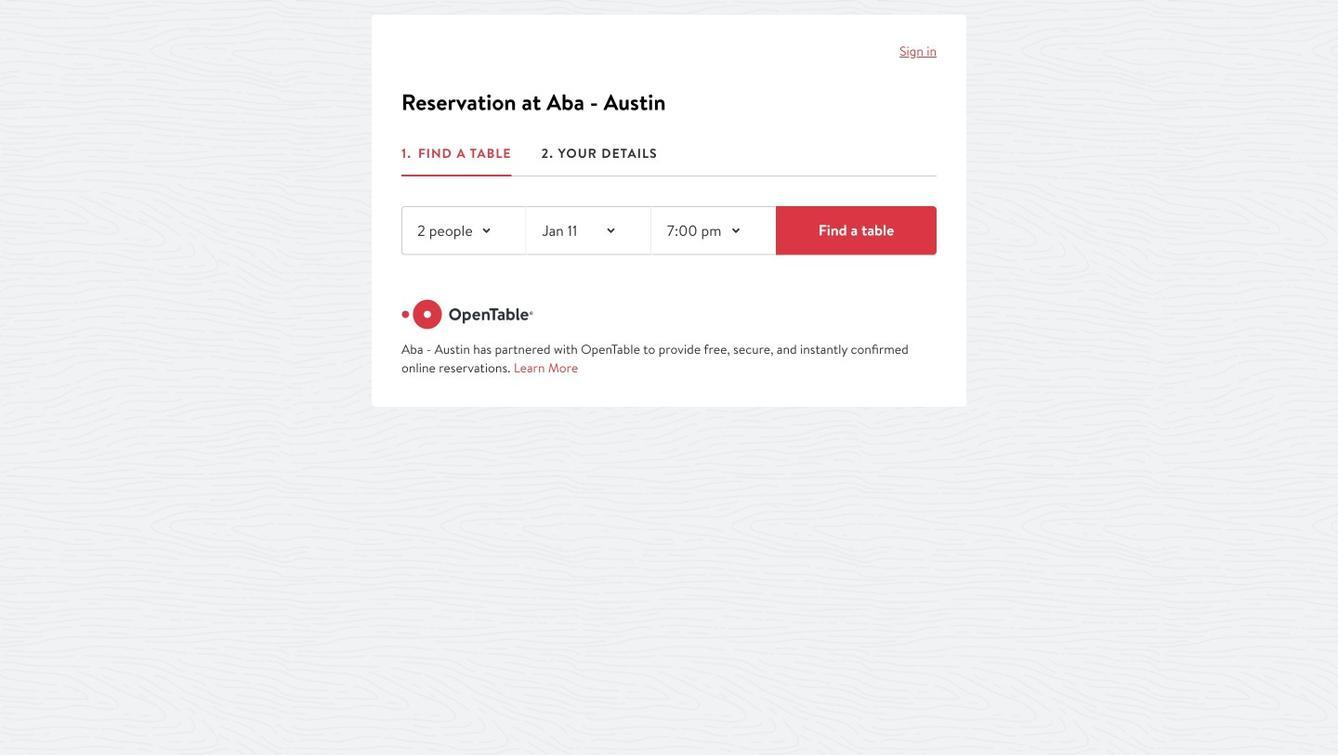 Task type: vqa. For each thing, say whether or not it's contained in the screenshot.
Sunday element
no



Task type: locate. For each thing, give the bounding box(es) containing it.
opentable image
[[402, 300, 533, 329]]

confirmed image
[[402, 43, 448, 112]]



